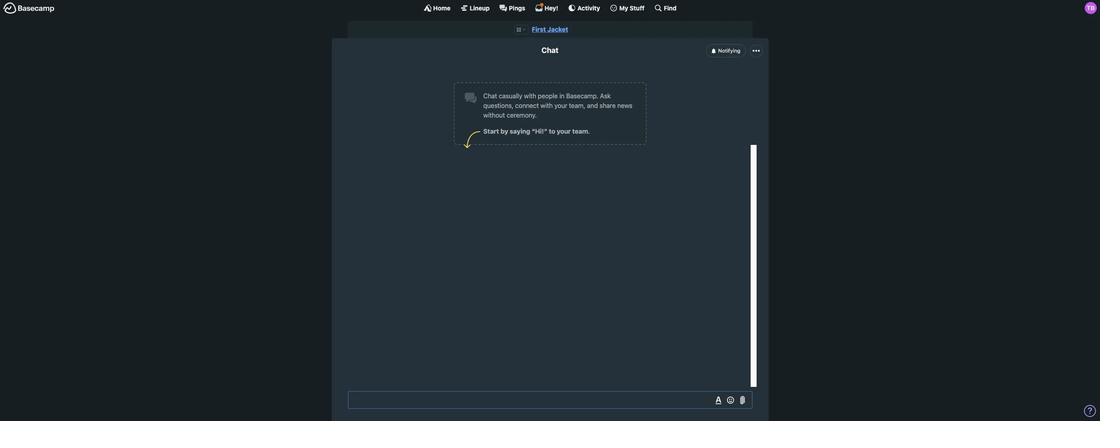 Task type: locate. For each thing, give the bounding box(es) containing it.
lineup
[[470, 4, 490, 11]]

tyler black image
[[1085, 2, 1097, 14]]

chat casually with people in basecamp. ask questions, connect with your team, and share news without ceremony.
[[484, 93, 633, 119]]

in
[[560, 93, 565, 100]]

connect
[[515, 102, 539, 109]]

with
[[524, 93, 537, 100], [541, 102, 553, 109]]

0 vertical spatial your
[[555, 102, 568, 109]]

chat
[[542, 46, 559, 55], [484, 93, 497, 100]]

1 vertical spatial with
[[541, 102, 553, 109]]

my stuff
[[620, 4, 645, 11]]

start
[[484, 128, 499, 135]]

your
[[555, 102, 568, 109], [557, 128, 571, 135]]

0 horizontal spatial chat
[[484, 93, 497, 100]]

ceremony.
[[507, 112, 537, 119]]

main element
[[0, 0, 1101, 16]]

first jacket
[[532, 26, 569, 33]]

news
[[618, 102, 633, 109]]

chat up questions,
[[484, 93, 497, 100]]

switch accounts image
[[3, 2, 55, 14]]

0 vertical spatial with
[[524, 93, 537, 100]]

your inside chat casually with people in basecamp. ask questions, connect with your team, and share news without ceremony.
[[555, 102, 568, 109]]

notifying
[[719, 47, 741, 54]]

your down the in
[[555, 102, 568, 109]]

1 horizontal spatial chat
[[542, 46, 559, 55]]

your right to
[[557, 128, 571, 135]]

stuff
[[630, 4, 645, 11]]

with up connect
[[524, 93, 537, 100]]

chat down first jacket
[[542, 46, 559, 55]]

None text field
[[348, 391, 753, 409]]

find button
[[655, 4, 677, 12]]

home link
[[424, 4, 451, 12]]

basecamp.
[[567, 93, 599, 100]]

chat for chat
[[542, 46, 559, 55]]

first jacket link
[[532, 26, 569, 33]]

first
[[532, 26, 546, 33]]

1 vertical spatial your
[[557, 128, 571, 135]]

0 vertical spatial chat
[[542, 46, 559, 55]]

with down people
[[541, 102, 553, 109]]

jacket
[[548, 26, 569, 33]]

chat inside chat casually with people in basecamp. ask questions, connect with your team, and share news without ceremony.
[[484, 93, 497, 100]]

my
[[620, 4, 629, 11]]

1 vertical spatial chat
[[484, 93, 497, 100]]

casually
[[499, 93, 523, 100]]



Task type: describe. For each thing, give the bounding box(es) containing it.
by
[[501, 128, 508, 135]]

team,
[[569, 102, 586, 109]]

activity link
[[568, 4, 600, 12]]

find
[[664, 4, 677, 11]]

hey!
[[545, 4, 559, 11]]

pings
[[509, 4, 526, 11]]

and
[[587, 102, 598, 109]]

0 horizontal spatial with
[[524, 93, 537, 100]]

notifying link
[[707, 44, 746, 57]]

hey! button
[[535, 3, 559, 12]]

without
[[484, 112, 505, 119]]

lineup link
[[460, 4, 490, 12]]

team
[[573, 128, 588, 135]]

chat for chat casually with people in basecamp. ask questions, connect with your team, and share news without ceremony.
[[484, 93, 497, 100]]

saying
[[510, 128, 530, 135]]

"hi!"
[[532, 128, 548, 135]]

to
[[549, 128, 556, 135]]

share
[[600, 102, 616, 109]]

activity
[[578, 4, 600, 11]]

.
[[588, 128, 590, 135]]

home
[[433, 4, 451, 11]]

ask
[[600, 93, 611, 100]]

pings button
[[500, 4, 526, 12]]

start by saying "hi!" to your team .
[[484, 128, 590, 135]]

questions,
[[484, 102, 514, 109]]

my stuff button
[[610, 4, 645, 12]]

people
[[538, 93, 558, 100]]

1 horizontal spatial with
[[541, 102, 553, 109]]



Task type: vqa. For each thing, say whether or not it's contained in the screenshot.
doing
no



